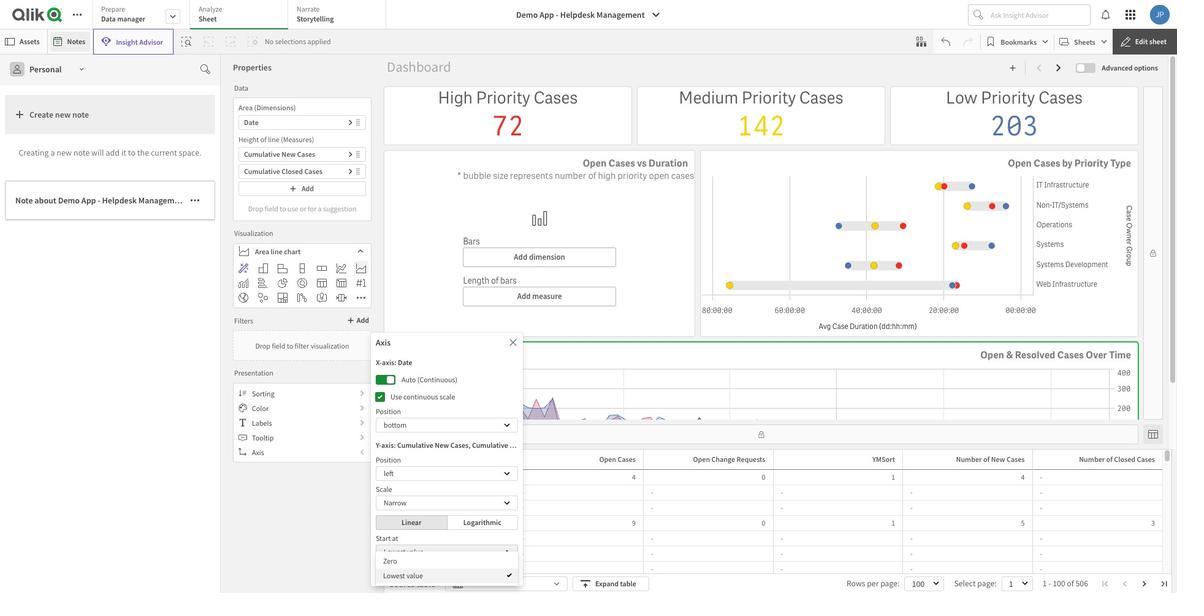 Task type: describe. For each thing, give the bounding box(es) containing it.
narrate storytelling
[[297, 4, 334, 23]]

0 vertical spatial demo
[[516, 9, 538, 20]]

time
[[1110, 349, 1132, 362]]

visualization
[[234, 229, 273, 238]]

assets button
[[2, 32, 45, 52]]

1 4 from the left
[[632, 473, 636, 482]]

area line chart
[[255, 247, 301, 256]]

of for line
[[261, 135, 267, 144]]

cases inside medium priority cases 142
[[800, 87, 844, 109]]

sorting
[[252, 389, 275, 398]]

new inside button
[[282, 150, 296, 159]]

create new note button
[[5, 95, 215, 134]]

high
[[598, 170, 616, 182]]

open for cases
[[981, 349, 1005, 362]]

edit sheet button
[[1113, 29, 1178, 55]]

number
[[555, 170, 587, 182]]

open
[[649, 170, 670, 182]]

open cases by priority type
[[1008, 157, 1132, 170]]

cumulative right y-
[[397, 441, 434, 450]]

go to the first page image
[[1102, 581, 1109, 588]]

lowest inside start at lowest value
[[384, 547, 406, 557]]

reset button
[[481, 567, 518, 582]]

start
[[376, 534, 391, 543]]

list box containing zero
[[376, 552, 518, 586]]

cases inside button
[[1007, 455, 1025, 464]]

16,
[[231, 195, 243, 206]]

source
[[389, 579, 415, 590]]

1 position from the top
[[376, 407, 401, 416]]

open inside button
[[693, 455, 710, 464]]

area line chart image
[[356, 264, 366, 274]]

group inside application
[[376, 516, 518, 530]]

0 for 4
[[762, 473, 766, 482]]

1 vertical spatial to
[[287, 341, 293, 351]]

Ask Insight Advisor text field
[[989, 5, 1090, 25]]

vertical combo chart image
[[239, 278, 248, 288]]

low priority cases 203
[[946, 87, 1083, 144]]

5
[[1021, 519, 1025, 528]]

medium
[[679, 87, 739, 109]]

line chart image
[[337, 264, 347, 274]]

add down cumulative closed cases button
[[302, 184, 314, 193]]

kpi image
[[356, 278, 366, 288]]

vertical stacked bar chart image
[[297, 264, 307, 274]]

1 - 100 of 506
[[1043, 579, 1089, 589]]

lowest inside zero lowest value
[[383, 572, 405, 581]]

treemap image
[[278, 293, 288, 303]]

bars
[[463, 236, 480, 247]]

pivot table image
[[337, 278, 347, 288]]

height of line (measures)
[[239, 135, 314, 144]]

open & resolved cases over time
[[981, 349, 1132, 362]]

linear button
[[376, 516, 447, 530]]

drop
[[255, 341, 270, 351]]

0 for 9
[[762, 519, 766, 528]]

zero lowest value
[[383, 557, 423, 581]]

creating a new note will add it to the current space.
[[19, 147, 202, 158]]

&
[[1007, 349, 1014, 362]]

1 vertical spatial date
[[398, 358, 413, 367]]

axis: for y-
[[381, 441, 396, 450]]

add
[[106, 147, 120, 158]]

sheets button
[[1057, 32, 1111, 52]]

scale
[[376, 485, 392, 494]]

priority for 203
[[981, 87, 1036, 109]]

add dimension button
[[463, 248, 616, 268]]

applied
[[308, 37, 331, 46]]

labels button
[[234, 416, 371, 431]]

expand
[[596, 580, 619, 589]]

rows
[[847, 579, 866, 589]]

open change requests
[[693, 455, 766, 464]]

0 vertical spatial line
[[268, 135, 279, 144]]

change
[[712, 455, 735, 464]]

open for duration
[[583, 157, 607, 170]]

will
[[91, 147, 104, 158]]

cases inside low priority cases 203
[[1039, 87, 1083, 109]]

notes button
[[50, 32, 90, 52]]

click to unlock sheet layout image
[[1150, 250, 1157, 257]]

1 vertical spatial demo
[[58, 195, 80, 206]]

2023)
[[244, 195, 265, 206]]

cumulative closed cases button
[[239, 164, 366, 179]]

advanced options
[[1102, 63, 1159, 72]]

length of bars add measure
[[463, 275, 562, 302]]

autochart image
[[239, 264, 248, 274]]

2 4 from the left
[[1021, 473, 1025, 482]]

bookmarks
[[1001, 37, 1037, 46]]

table for expand table
[[620, 580, 637, 589]]

no
[[265, 37, 274, 46]]

notes
[[67, 37, 85, 46]]

go to the last page image
[[1161, 581, 1168, 588]]

of for closed
[[1107, 455, 1113, 464]]

prepare data manager
[[101, 4, 145, 23]]

select page :
[[955, 579, 997, 589]]

note
[[15, 195, 33, 206]]

advanced
[[1102, 63, 1133, 72]]

*
[[457, 170, 462, 182]]

0 vertical spatial add button
[[239, 182, 366, 196]]

lowest value button
[[376, 545, 518, 560]]

go to the previous page image
[[1122, 581, 1129, 588]]

of for new
[[984, 455, 990, 464]]

scatter plot image
[[258, 293, 268, 303]]

0 horizontal spatial helpdesk
[[102, 195, 137, 206]]

date button
[[239, 115, 366, 130]]

value inside zero lowest value
[[407, 572, 423, 581]]

creating
[[19, 147, 49, 158]]

- inside note about demo app - helpdesk management (november 16, 2023) button
[[98, 195, 100, 206]]

tab list containing prepare
[[92, 0, 391, 31]]

note about demo app - helpdesk management (november 16, 2023)
[[15, 195, 265, 206]]

by
[[1063, 157, 1073, 170]]

2 page from the left
[[978, 579, 995, 589]]

search notes image
[[201, 64, 210, 74]]

2 vertical spatial 1
[[1043, 579, 1047, 589]]

box plot image
[[337, 293, 347, 303]]

space.
[[179, 147, 202, 158]]

represents
[[510, 170, 553, 182]]

duration
[[649, 157, 688, 170]]

cumulative new cases button
[[239, 147, 366, 162]]

scale
[[440, 392, 455, 402]]

visualization
[[311, 341, 349, 351]]

source table
[[389, 579, 435, 590]]

length
[[463, 275, 490, 286]]

x-
[[376, 358, 382, 367]]

measure
[[532, 291, 562, 302]]

filter
[[295, 341, 309, 351]]

5/24/2019
[[476, 565, 506, 574]]

undo image
[[942, 37, 951, 47]]

line inside button
[[271, 247, 283, 256]]

5/14/2019
[[476, 488, 506, 497]]

edit
[[1136, 37, 1148, 46]]

1 horizontal spatial helpdesk
[[560, 9, 595, 20]]

1 vertical spatial add button
[[345, 313, 372, 328]]

axis inside axis button
[[252, 448, 264, 457]]

2 : from the left
[[995, 579, 997, 589]]

vertical grouped bar chart image
[[258, 264, 268, 274]]

5/19/2019
[[476, 519, 506, 528]]

9
[[632, 519, 636, 528]]

expand table button
[[573, 577, 649, 592]]

1 for 4
[[892, 473, 895, 482]]

x-axis: date
[[376, 358, 413, 367]]

cumulative down "cumulative new cases"
[[244, 167, 280, 176]]

new inside button
[[55, 109, 71, 120]]

table image
[[317, 278, 327, 288]]

field
[[272, 341, 286, 351]]

logarithmic button
[[447, 516, 518, 530]]

1 for 5
[[892, 519, 895, 528]]

add measure button
[[463, 287, 616, 307]]

height
[[239, 135, 259, 144]]

area for area line chart
[[255, 247, 269, 256]]

zero
[[383, 557, 397, 566]]



Task type: locate. For each thing, give the bounding box(es) containing it.
group containing linear
[[376, 516, 518, 530]]

0 vertical spatial new
[[282, 150, 296, 159]]

3
[[1152, 519, 1155, 528]]

open inside button
[[599, 455, 616, 464]]

closed inside the showing 101 rows and 6 columns. use arrow keys to navigate in table cells and tab to move to pagination controls. for the full range of keyboard navigation, see the documentation. element
[[1115, 455, 1136, 464]]

new inside button
[[991, 455, 1006, 464]]

1 horizontal spatial page
[[978, 579, 995, 589]]

priority down create new sheet image
[[981, 87, 1036, 109]]

selections tool image
[[917, 37, 927, 47]]

resolved
[[1015, 349, 1056, 362]]

axis: up use
[[382, 358, 397, 367]]

analyze sheet
[[199, 4, 222, 23]]

0 vertical spatial date
[[244, 118, 259, 127]]

waterfall chart image
[[297, 293, 307, 303]]

bars add dimension
[[463, 236, 565, 263]]

area line chart button
[[234, 244, 371, 259]]

0 vertical spatial value
[[407, 547, 424, 557]]

2 vertical spatial new
[[991, 455, 1006, 464]]

1 vertical spatial lowest
[[383, 572, 405, 581]]

1 vertical spatial note
[[73, 147, 90, 158]]

0 horizontal spatial axis
[[252, 448, 264, 457]]

date up auto
[[398, 358, 413, 367]]

1 vertical spatial 1
[[892, 519, 895, 528]]

dashboard button
[[384, 57, 454, 77]]

1 0 from the top
[[762, 473, 766, 482]]

position down use
[[376, 407, 401, 416]]

1 horizontal spatial to
[[287, 341, 293, 351]]

the
[[137, 147, 149, 158]]

number inside button
[[1080, 455, 1105, 464]]

new
[[55, 109, 71, 120], [57, 147, 72, 158]]

select
[[955, 579, 976, 589]]

date up height
[[244, 118, 259, 127]]

showing 101 rows and 6 columns. use arrow keys to navigate in table cells and tab to move to pagination controls. for the full range of keyboard navigation, see the documentation. element
[[385, 450, 1163, 594]]

current
[[151, 147, 177, 158]]

auto
[[402, 375, 416, 384]]

0 vertical spatial 0
[[762, 473, 766, 482]]

cumulative down height
[[244, 150, 280, 159]]

2 number from the left
[[1080, 455, 1105, 464]]

0 horizontal spatial page
[[881, 579, 898, 589]]

rows per page :
[[847, 579, 900, 589]]

color button
[[234, 401, 371, 416]]

horizontal combo chart image
[[258, 278, 268, 288]]

of inside button
[[1107, 455, 1113, 464]]

open cases vs duration * bubble size represents number of high priority open cases
[[457, 157, 694, 182]]

start at lowest value
[[376, 534, 424, 557]]

sheet
[[1150, 37, 1167, 46]]

1 vertical spatial new
[[435, 441, 449, 450]]

2 vertical spatial closed
[[1115, 455, 1136, 464]]

application containing 72
[[0, 0, 1178, 594]]

4 down open cases
[[632, 473, 636, 482]]

1 vertical spatial management
[[138, 195, 187, 206]]

0 vertical spatial axis:
[[382, 358, 397, 367]]

click to unlock sheet layout image
[[758, 431, 765, 438]]

cases
[[671, 170, 694, 182]]

number of closed cases
[[1080, 455, 1155, 464]]

1 horizontal spatial management
[[597, 9, 645, 20]]

create
[[29, 109, 53, 120]]

add button
[[239, 182, 366, 196], [345, 313, 372, 328]]

to
[[128, 147, 136, 158], [287, 341, 293, 351]]

map image
[[239, 293, 248, 303]]

of inside open cases vs duration * bubble size represents number of high priority open cases
[[588, 170, 596, 182]]

1 vertical spatial app
[[81, 195, 96, 206]]

0 vertical spatial note
[[72, 109, 89, 120]]

priority right by
[[1075, 157, 1109, 170]]

2 axis: from the top
[[381, 441, 396, 450]]

1 vertical spatial 0
[[762, 519, 766, 528]]

0 horizontal spatial closed
[[282, 167, 303, 176]]

position down y-
[[376, 455, 401, 465]]

new
[[282, 150, 296, 159], [435, 441, 449, 450], [991, 455, 1006, 464]]

presentation
[[234, 369, 274, 378]]

to right the it at the left top of page
[[128, 147, 136, 158]]

1 vertical spatial line
[[271, 247, 283, 256]]

table right source
[[417, 579, 435, 590]]

bookmarks button
[[984, 32, 1052, 52]]

5/12/2019
[[476, 473, 506, 482]]

0 horizontal spatial 4
[[632, 473, 636, 482]]

note left will
[[73, 147, 90, 158]]

priority right medium
[[742, 87, 796, 109]]

table right expand
[[620, 580, 637, 589]]

line up "cumulative new cases"
[[268, 135, 279, 144]]

0 horizontal spatial number
[[956, 455, 982, 464]]

line left chart
[[271, 247, 283, 256]]

properties
[[233, 62, 272, 73]]

priority inside high priority cases 72
[[476, 87, 531, 109]]

1 number from the left
[[956, 455, 982, 464]]

number for number of closed cases
[[1080, 455, 1105, 464]]

closed
[[282, 167, 303, 176], [510, 441, 531, 450], [1115, 455, 1136, 464]]

cases inside high priority cases 72
[[534, 87, 578, 109]]

horizontal stacked bar chart image
[[317, 264, 327, 274]]

0 horizontal spatial :
[[898, 579, 900, 589]]

use continuous scale
[[391, 392, 455, 402]]

of inside button
[[984, 455, 990, 464]]

2 horizontal spatial new
[[991, 455, 1006, 464]]

sheets
[[1075, 37, 1096, 46]]

list box
[[376, 552, 518, 586]]

axis up x-
[[376, 337, 391, 348]]

0 horizontal spatial date
[[244, 118, 259, 127]]

number of new cases
[[956, 455, 1025, 464]]

area for area (dimensions)
[[239, 103, 253, 112]]

2 position from the top
[[376, 455, 401, 465]]

note right create
[[72, 109, 89, 120]]

date inside "button"
[[244, 118, 259, 127]]

0 horizontal spatial new
[[282, 150, 296, 159]]

edit sheet
[[1136, 37, 1167, 46]]

lowest
[[384, 547, 406, 557], [383, 572, 405, 581]]

:
[[898, 579, 900, 589], [995, 579, 997, 589]]

: right per
[[898, 579, 900, 589]]

cases,
[[451, 441, 471, 450]]

add inside bars add dimension
[[514, 252, 528, 263]]

cumulative right cases,
[[472, 441, 508, 450]]

next sheet: performance image
[[1054, 63, 1064, 73]]

axis
[[376, 337, 391, 348], [252, 448, 264, 457]]

priority right "high"
[[476, 87, 531, 109]]

1 page from the left
[[881, 579, 898, 589]]

donut chart image
[[297, 278, 307, 288]]

add inside length of bars add measure
[[517, 291, 531, 302]]

lowest down the zero
[[383, 572, 405, 581]]

72
[[492, 109, 524, 144]]

1 vertical spatial helpdesk
[[102, 195, 137, 206]]

- inside demo app - helpdesk management button
[[556, 9, 559, 20]]

demo app - helpdesk management button
[[509, 5, 668, 25]]

4
[[632, 473, 636, 482], [1021, 473, 1025, 482]]

0 vertical spatial 1
[[892, 473, 895, 482]]

no selections applied
[[265, 37, 331, 46]]

add left measure
[[517, 291, 531, 302]]

1 horizontal spatial demo
[[516, 9, 538, 20]]

1 vertical spatial value
[[407, 572, 423, 581]]

priority
[[476, 87, 531, 109], [742, 87, 796, 109], [981, 87, 1036, 109], [1075, 157, 1109, 170]]

cases
[[534, 87, 578, 109], [800, 87, 844, 109], [1039, 87, 1083, 109], [297, 150, 315, 159], [609, 157, 635, 170], [1034, 157, 1061, 170], [304, 167, 323, 176], [1058, 349, 1084, 362], [533, 441, 551, 450], [618, 455, 636, 464], [1007, 455, 1025, 464], [1137, 455, 1155, 464]]

1 horizontal spatial closed
[[510, 441, 531, 450]]

logarithmic
[[463, 518, 502, 527]]

area inside button
[[255, 247, 269, 256]]

number inside button
[[956, 455, 982, 464]]

2 0 from the top
[[762, 519, 766, 528]]

0 horizontal spatial to
[[128, 147, 136, 158]]

close image
[[508, 338, 518, 348]]

create new sheet image
[[1010, 64, 1017, 72]]

area
[[239, 103, 253, 112], [255, 247, 269, 256]]

0 vertical spatial app
[[540, 9, 554, 20]]

pie chart image
[[278, 278, 288, 288]]

horizontal grouped bar chart image
[[278, 264, 288, 274]]

0 vertical spatial data
[[101, 14, 116, 23]]

page right the select
[[978, 579, 995, 589]]

assets
[[20, 37, 40, 46]]

0 vertical spatial helpdesk
[[560, 9, 595, 20]]

0 vertical spatial axis
[[376, 337, 391, 348]]

nl insights image
[[317, 293, 327, 303]]

1 vertical spatial position
[[376, 455, 401, 465]]

0 vertical spatial area
[[239, 103, 253, 112]]

1 vertical spatial area
[[255, 247, 269, 256]]

cumulative new cases
[[244, 150, 315, 159]]

over
[[1086, 349, 1108, 362]]

value down start at lowest value
[[407, 572, 423, 581]]

1 vertical spatial axis:
[[381, 441, 396, 450]]

new right 'a' on the left top of page
[[57, 147, 72, 158]]

0 horizontal spatial table
[[417, 579, 435, 590]]

: right the select
[[995, 579, 997, 589]]

add button down more icon
[[345, 313, 372, 328]]

area left (dimensions)
[[239, 103, 253, 112]]

page right per
[[881, 579, 898, 589]]

add button down cumulative closed cases button
[[239, 182, 366, 196]]

data down properties
[[234, 83, 248, 92]]

ymsort
[[873, 455, 895, 464]]

axis down the tooltip
[[252, 448, 264, 457]]

note inside button
[[72, 109, 89, 120]]

(dimensions)
[[254, 103, 296, 112]]

value inside start at lowest value
[[407, 547, 424, 557]]

1 horizontal spatial area
[[255, 247, 269, 256]]

0
[[762, 473, 766, 482], [762, 519, 766, 528]]

reset
[[496, 570, 514, 579]]

of inside length of bars add measure
[[491, 275, 499, 286]]

open
[[583, 157, 607, 170], [1008, 157, 1032, 170], [981, 349, 1005, 362], [599, 455, 616, 464], [693, 455, 710, 464]]

table
[[417, 579, 435, 590], [620, 580, 637, 589]]

of for bars
[[491, 275, 499, 286]]

data down prepare
[[101, 14, 116, 23]]

cumulative
[[244, 150, 280, 159], [244, 167, 280, 176], [397, 441, 434, 450], [472, 441, 508, 450]]

(november
[[188, 195, 230, 206]]

0 horizontal spatial management
[[138, 195, 187, 206]]

priority inside medium priority cases 142
[[742, 87, 796, 109]]

group
[[376, 516, 518, 530]]

priority inside low priority cases 203
[[981, 87, 1036, 109]]

0 vertical spatial closed
[[282, 167, 303, 176]]

axis: for x-
[[382, 358, 397, 367]]

demo
[[516, 9, 538, 20], [58, 195, 80, 206]]

use
[[391, 392, 402, 402]]

value up zero lowest value
[[407, 547, 424, 557]]

linear
[[402, 518, 422, 527]]

0 horizontal spatial area
[[239, 103, 253, 112]]

1 vertical spatial closed
[[510, 441, 531, 450]]

new right create
[[55, 109, 71, 120]]

1 vertical spatial data
[[234, 83, 248, 92]]

0 horizontal spatial demo
[[58, 195, 80, 206]]

1 horizontal spatial app
[[540, 9, 554, 20]]

data inside prepare data manager
[[101, 14, 116, 23]]

1 horizontal spatial table
[[620, 580, 637, 589]]

application
[[0, 0, 1178, 594]]

0 vertical spatial lowest
[[384, 547, 406, 557]]

1 vertical spatial new
[[57, 147, 72, 158]]

1 horizontal spatial number
[[1080, 455, 1105, 464]]

0 vertical spatial to
[[128, 147, 136, 158]]

cumulative closed cases
[[244, 167, 323, 176]]

1 : from the left
[[898, 579, 900, 589]]

0 horizontal spatial app
[[81, 195, 96, 206]]

0 vertical spatial new
[[55, 109, 71, 120]]

axis button
[[234, 445, 371, 460]]

of
[[261, 135, 267, 144], [588, 170, 596, 182], [491, 275, 499, 286], [984, 455, 990, 464], [1107, 455, 1113, 464], [1067, 579, 1074, 589]]

to right 'field'
[[287, 341, 293, 351]]

dimension
[[529, 252, 565, 263]]

1 horizontal spatial date
[[398, 358, 413, 367]]

auto (continuous)
[[402, 375, 458, 384]]

open cases button
[[583, 453, 641, 467]]

area up vertical grouped bar chart icon
[[255, 247, 269, 256]]

high
[[438, 87, 473, 109]]

more image
[[356, 293, 366, 303]]

cases inside open cases vs duration * bubble size represents number of high priority open cases
[[609, 157, 635, 170]]

lowest up the zero
[[384, 547, 406, 557]]

add left 'dimension'
[[514, 252, 528, 263]]

tooltip
[[252, 433, 274, 442]]

high priority cases 72
[[438, 87, 578, 144]]

priority for 142
[[742, 87, 796, 109]]

management
[[597, 9, 645, 20], [138, 195, 187, 206]]

note
[[72, 109, 89, 120], [73, 147, 90, 158]]

1 horizontal spatial data
[[234, 83, 248, 92]]

table for source table
[[417, 579, 435, 590]]

about
[[35, 195, 56, 206]]

table inside button
[[620, 580, 637, 589]]

drop field to filter visualization
[[255, 341, 349, 351]]

open inside open cases vs duration * bubble size represents number of high priority open cases
[[583, 157, 607, 170]]

color
[[252, 404, 269, 413]]

1 vertical spatial axis
[[252, 448, 264, 457]]

type
[[1111, 157, 1132, 170]]

vs
[[637, 157, 647, 170]]

number for number of new cases
[[956, 455, 982, 464]]

4 down number of new cases
[[1021, 473, 1025, 482]]

1 horizontal spatial new
[[435, 441, 449, 450]]

2 horizontal spatial closed
[[1115, 455, 1136, 464]]

1 horizontal spatial 4
[[1021, 473, 1025, 482]]

open change requests button
[[677, 453, 771, 467]]

priority for 72
[[476, 87, 531, 109]]

1 axis: from the top
[[382, 358, 397, 367]]

0 vertical spatial management
[[597, 9, 645, 20]]

0 vertical spatial position
[[376, 407, 401, 416]]

area (dimensions)
[[239, 103, 296, 112]]

go to the next page image
[[1141, 581, 1149, 588]]

add down more icon
[[357, 316, 369, 325]]

-
[[556, 9, 559, 20], [98, 195, 100, 206], [1040, 473, 1043, 482], [522, 488, 524, 497], [651, 488, 654, 497], [781, 488, 783, 497], [911, 488, 913, 497], [1040, 488, 1043, 497], [522, 504, 524, 513], [651, 504, 654, 513], [781, 504, 783, 513], [911, 504, 913, 513], [1040, 504, 1043, 513], [522, 534, 524, 543], [651, 534, 654, 543], [781, 534, 783, 543], [911, 534, 913, 543], [1040, 534, 1043, 543], [522, 550, 524, 559], [651, 550, 654, 559], [781, 550, 783, 559], [911, 550, 913, 559], [1040, 550, 1043, 559], [522, 565, 524, 574], [651, 565, 654, 574], [781, 565, 783, 574], [911, 565, 913, 574], [1040, 565, 1043, 574], [1049, 579, 1051, 589]]

1 horizontal spatial axis
[[376, 337, 391, 348]]

hide source table viewer image
[[1149, 430, 1159, 440]]

tab list
[[92, 0, 391, 31]]

axis: up scale
[[381, 441, 396, 450]]

0 horizontal spatial data
[[101, 14, 116, 23]]

open for priority
[[1008, 157, 1032, 170]]

1 horizontal spatial :
[[995, 579, 997, 589]]



Task type: vqa. For each thing, say whether or not it's contained in the screenshot.


